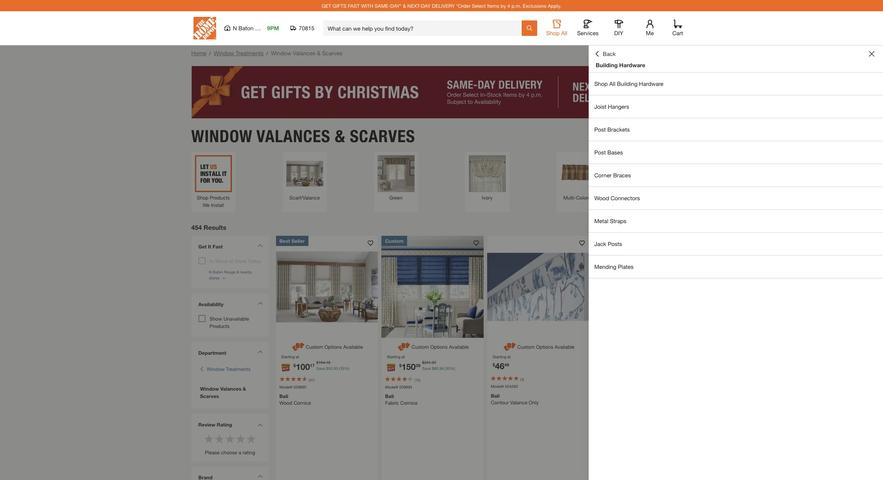 Task type: locate. For each thing, give the bounding box(es) containing it.
2 horizontal spatial scarves
[[350, 126, 415, 147]]

2 cornice from the left
[[400, 401, 418, 407]]

shop up we
[[197, 195, 209, 201]]

review rating link
[[198, 422, 244, 429]]

0 horizontal spatial model#
[[279, 385, 292, 390]]

2 %) from the left
[[450, 367, 455, 371]]

80
[[434, 367, 438, 371]]

2 horizontal spatial options
[[536, 344, 553, 350]]

2 horizontal spatial shop
[[594, 80, 608, 87]]

cornice inside the bali wood cornice
[[294, 401, 311, 407]]

0 vertical spatial window treatments link
[[214, 50, 264, 56]]

0 horizontal spatial all
[[561, 30, 567, 36]]

window valances & scarves
[[191, 126, 415, 147], [200, 386, 246, 400]]

1 horizontal spatial starting at
[[387, 355, 405, 359]]

building inside menu
[[617, 80, 638, 87]]

products down show
[[210, 324, 230, 330]]

starting at up 100
[[281, 355, 299, 359]]

1 horizontal spatial bali
[[385, 394, 394, 400]]

baton
[[239, 25, 254, 31]]

get gifts fast with same-day* & next-day delivery *order select items by 4 p.m. exclusions apply.
[[322, 3, 562, 9]]

2 horizontal spatial more options icon image
[[503, 342, 517, 353]]

2 custom options available from the left
[[412, 344, 469, 350]]

1 starting at from the left
[[281, 355, 299, 359]]

starting up $ 100 17
[[281, 355, 295, 359]]

show unavailable products
[[210, 316, 249, 330]]

2 horizontal spatial available
[[555, 344, 575, 350]]

feedback link image
[[874, 119, 883, 157]]

shop for shop products we install
[[197, 195, 209, 201]]

post left 'brackets'
[[594, 126, 606, 133]]

( for bali wood cornice
[[309, 378, 310, 383]]

$ inside starting at $ 46 49
[[493, 363, 495, 368]]

1 horizontal spatial available
[[449, 344, 469, 350]]

cornice for 100
[[294, 401, 311, 407]]

35 right 98
[[446, 367, 450, 371]]

green link
[[377, 155, 414, 202]]

starting up 46
[[493, 355, 506, 359]]

1 starting from the left
[[281, 355, 295, 359]]

more options icon image for 100
[[291, 342, 306, 353]]

*order
[[456, 3, 471, 9]]

all inside button
[[561, 30, 567, 36]]

53
[[328, 367, 333, 371]]

1 post from the top
[[594, 126, 606, 133]]

window treatments link down department link
[[207, 366, 251, 373]]

1 horizontal spatial cornice
[[400, 401, 418, 407]]

) down 39
[[420, 378, 421, 383]]

shop all building hardware
[[594, 80, 664, 87]]

star symbol image up the please
[[204, 434, 214, 445]]

) for 150
[[420, 378, 421, 383]]

) up bali contour valance only
[[523, 378, 524, 382]]

fabric
[[385, 401, 399, 407]]

contour valance only image
[[487, 236, 590, 338]]

1 horizontal spatial %)
[[450, 367, 455, 371]]

$
[[316, 361, 319, 365], [422, 361, 424, 365], [493, 363, 495, 368], [294, 363, 296, 369], [399, 363, 402, 369], [326, 367, 328, 371], [432, 367, 434, 371]]

model# left 509893 at the bottom of the page
[[385, 385, 398, 390]]

cornice
[[294, 401, 311, 407], [400, 401, 418, 407]]

available for 100
[[343, 344, 363, 350]]

corner braces link
[[589, 164, 883, 187]]

1 horizontal spatial shop
[[546, 30, 560, 36]]

shop products we install
[[197, 195, 230, 208]]

1 horizontal spatial 35
[[446, 367, 450, 371]]

0 horizontal spatial %)
[[344, 367, 349, 371]]

save down the 231
[[422, 367, 431, 371]]

all inside menu
[[609, 80, 616, 87]]

1 cornice from the left
[[294, 401, 311, 407]]

building hardware
[[596, 62, 646, 68]]

509893
[[399, 385, 412, 390]]

0 horizontal spatial more options icon image
[[291, 342, 306, 353]]

wood
[[594, 195, 609, 202], [279, 401, 292, 407]]

1 horizontal spatial /
[[267, 50, 268, 56]]

2 post from the top
[[594, 149, 606, 156]]

454
[[191, 224, 202, 231]]

more options icon image up 150
[[397, 342, 412, 353]]

cornice down 509895
[[294, 401, 311, 407]]

star symbol image
[[225, 434, 235, 445], [235, 434, 246, 445], [246, 434, 257, 445]]

cornice for 150
[[400, 401, 418, 407]]

treatments down n baton rouge
[[236, 50, 264, 56]]

1 vertical spatial wood
[[279, 401, 292, 407]]

0 horizontal spatial scarves
[[200, 394, 219, 400]]

valances
[[293, 50, 315, 56], [256, 126, 330, 147], [220, 386, 241, 392]]

bali inside the bali wood cornice
[[279, 394, 288, 400]]

mending plates link
[[589, 256, 883, 279]]

100
[[296, 362, 310, 372]]

rod pocket valance image
[[651, 155, 688, 192]]

green image
[[377, 155, 414, 192]]

1 %) from the left
[[344, 367, 349, 371]]

gifts
[[333, 3, 347, 9]]

0 vertical spatial products
[[210, 195, 230, 201]]

all down building hardware on the top of the page
[[609, 80, 616, 87]]

shop all button
[[546, 20, 568, 37]]

0 horizontal spatial wood
[[279, 401, 292, 407]]

1 horizontal spatial starting
[[387, 355, 401, 359]]

2 options from the left
[[430, 344, 448, 350]]

at up 150
[[402, 355, 405, 359]]

0 horizontal spatial custom options available
[[306, 344, 363, 350]]

connectors
[[611, 195, 640, 202]]

$ down 10
[[326, 367, 328, 371]]

options
[[325, 344, 342, 350], [430, 344, 448, 350], [536, 344, 553, 350]]

wood down model# 509895 on the bottom left of the page
[[279, 401, 292, 407]]

mending plates
[[594, 264, 634, 270]]

) down 17
[[314, 378, 315, 383]]

best seller
[[279, 238, 305, 244]]

1 horizontal spatial scarves
[[322, 50, 342, 56]]

save
[[316, 367, 325, 371], [422, 367, 431, 371]]

me
[[646, 30, 654, 36]]

0 horizontal spatial shop
[[197, 195, 209, 201]]

post for post bases
[[594, 149, 606, 156]]

post left bases
[[594, 149, 606, 156]]

sponsored banner image
[[191, 66, 692, 119]]

0 horizontal spatial bali
[[279, 394, 288, 400]]

starting up $ 150 39
[[387, 355, 401, 359]]

colored
[[576, 195, 594, 201]]

save inside $ 231 . 37 save $ 80 . 98 ( 35 %)
[[422, 367, 431, 371]]

wood right colored
[[594, 195, 609, 202]]

10
[[326, 361, 331, 365]]

0 horizontal spatial /
[[209, 50, 211, 56]]

What can we help you find today? search field
[[328, 21, 521, 36]]

joist
[[594, 103, 607, 110]]

2 horizontal spatial bali
[[491, 393, 500, 399]]

49
[[505, 363, 509, 368]]

model# left 554260
[[491, 385, 504, 389]]

shop up "joist"
[[594, 80, 608, 87]]

35 right 93
[[340, 367, 344, 371]]

more options icon image
[[291, 342, 306, 353], [397, 342, 412, 353], [503, 342, 517, 353]]

star symbol image down review rating link
[[214, 434, 225, 445]]

1 / from the left
[[209, 50, 211, 56]]

custom for bali fabric cornice
[[412, 344, 429, 350]]

1 horizontal spatial save
[[422, 367, 431, 371]]

cart link
[[670, 20, 686, 37]]

save for 150
[[422, 367, 431, 371]]

1 horizontal spatial )
[[420, 378, 421, 383]]

back button
[[594, 50, 616, 57]]

3 star symbol image from the left
[[246, 434, 257, 445]]

products up the install
[[210, 195, 230, 201]]

star symbol image up rating
[[246, 434, 257, 445]]

1 horizontal spatial more options icon image
[[397, 342, 412, 353]]

1 vertical spatial all
[[609, 80, 616, 87]]

3 available from the left
[[555, 344, 575, 350]]

$ 154 . 10 save $ 53 . 93 ( 35 %)
[[316, 361, 349, 371]]

35 inside $ 231 . 37 save $ 80 . 98 ( 35 %)
[[446, 367, 450, 371]]

2 starting at from the left
[[387, 355, 405, 359]]

1 horizontal spatial wood
[[594, 195, 609, 202]]

%)
[[344, 367, 349, 371], [450, 367, 455, 371]]

1 vertical spatial shop
[[594, 80, 608, 87]]

bali inside bali fabric cornice
[[385, 394, 394, 400]]

1 star symbol image from the left
[[225, 434, 235, 445]]

1 available from the left
[[343, 344, 363, 350]]

1 more options icon image from the left
[[291, 342, 306, 353]]

shop for shop all
[[546, 30, 560, 36]]

%) inside $ 231 . 37 save $ 80 . 98 ( 35 %)
[[450, 367, 455, 371]]

$ left the 49
[[493, 363, 495, 368]]

0 vertical spatial wood
[[594, 195, 609, 202]]

all for shop all
[[561, 30, 567, 36]]

shop inside menu
[[594, 80, 608, 87]]

1 options from the left
[[325, 344, 342, 350]]

options for 150
[[430, 344, 448, 350]]

%) right 98
[[450, 367, 455, 371]]

more options icon image up starting at $ 46 49
[[503, 342, 517, 353]]

1 save from the left
[[316, 367, 325, 371]]

starting at up 150
[[387, 355, 405, 359]]

n baton rouge
[[233, 25, 272, 31]]

bali up contour
[[491, 393, 500, 399]]

2 available from the left
[[449, 344, 469, 350]]

show unavailable products link
[[210, 316, 249, 330]]

model# left 509895
[[279, 385, 292, 390]]

1 vertical spatial treatments
[[226, 367, 251, 373]]

bali inside bali contour valance only
[[491, 393, 500, 399]]

shop inside button
[[546, 30, 560, 36]]

wood inside the bali wood cornice
[[279, 401, 292, 407]]

0 horizontal spatial available
[[343, 344, 363, 350]]

delivery
[[432, 3, 455, 9]]

star symbol image up a
[[235, 434, 246, 445]]

2 star symbol image from the left
[[214, 434, 225, 445]]

0 vertical spatial shop
[[546, 30, 560, 36]]

day
[[421, 3, 431, 9]]

2 vertical spatial scarves
[[200, 394, 219, 400]]

availability
[[198, 302, 224, 308]]

at up the 49
[[507, 355, 511, 359]]

0 vertical spatial building
[[596, 62, 618, 68]]

0 horizontal spatial starting
[[281, 355, 295, 359]]

building down back button
[[596, 62, 618, 68]]

menu containing shop all building hardware
[[589, 73, 883, 279]]

/ down rouge
[[267, 50, 268, 56]]

window valances & scarves link
[[198, 386, 262, 400]]

review
[[198, 422, 215, 428]]

2 save from the left
[[422, 367, 431, 371]]

bali up the fabric
[[385, 394, 394, 400]]

get it fast
[[198, 244, 223, 250]]

scarves
[[322, 50, 342, 56], [350, 126, 415, 147], [200, 394, 219, 400]]

0 horizontal spatial )
[[314, 378, 315, 383]]

1 vertical spatial post
[[594, 149, 606, 156]]

$ left 39
[[399, 363, 402, 369]]

2 vertical spatial shop
[[197, 195, 209, 201]]

9pm
[[267, 25, 279, 31]]

building down building hardware on the top of the page
[[617, 80, 638, 87]]

1 vertical spatial hardware
[[639, 80, 664, 87]]

window treatments link down 'n'
[[214, 50, 264, 56]]

straps
[[610, 218, 627, 225]]

1 horizontal spatial model#
[[385, 385, 398, 390]]

shop
[[546, 30, 560, 36], [594, 80, 608, 87], [197, 195, 209, 201]]

1 horizontal spatial custom options available
[[412, 344, 469, 350]]

joist hangers link
[[589, 96, 883, 118]]

scarf/valance link
[[286, 155, 323, 202]]

1 vertical spatial building
[[617, 80, 638, 87]]

.
[[325, 361, 326, 365], [431, 361, 432, 365], [333, 367, 334, 371], [438, 367, 440, 371]]

stock
[[215, 258, 228, 264]]

services
[[577, 30, 599, 36]]

hardware
[[619, 62, 646, 68], [639, 80, 664, 87]]

bali for 150
[[385, 394, 394, 400]]

2 horizontal spatial custom options available
[[517, 344, 575, 350]]

46
[[495, 362, 505, 372]]

$ right 17
[[316, 361, 319, 365]]

0 horizontal spatial options
[[325, 344, 342, 350]]

starting
[[281, 355, 295, 359], [387, 355, 401, 359], [493, 355, 506, 359]]

shop for shop all building hardware
[[594, 80, 608, 87]]

/
[[209, 50, 211, 56], [267, 50, 268, 56]]

1 custom options available from the left
[[306, 344, 363, 350]]

model# 509893
[[385, 385, 412, 390]]

0 vertical spatial all
[[561, 30, 567, 36]]

star symbol image
[[204, 434, 214, 445], [214, 434, 225, 445]]

1 star symbol image from the left
[[204, 434, 214, 445]]

department
[[198, 350, 226, 356]]

4
[[507, 3, 510, 9]]

multi colored image
[[560, 155, 597, 192]]

by
[[501, 3, 506, 9]]

rouge
[[255, 25, 272, 31]]

wood connectors link
[[589, 187, 883, 210]]

menu
[[589, 73, 883, 279]]

154
[[319, 361, 325, 365]]

all left services
[[561, 30, 567, 36]]

0 horizontal spatial starting at
[[281, 355, 299, 359]]

today
[[248, 258, 261, 264]]

2 35 from the left
[[446, 367, 450, 371]]

in stock at store today
[[210, 258, 261, 264]]

1 horizontal spatial options
[[430, 344, 448, 350]]

starting at for 100
[[281, 355, 299, 359]]

plates
[[618, 264, 634, 270]]

2 horizontal spatial starting
[[493, 355, 506, 359]]

1 vertical spatial scarves
[[350, 126, 415, 147]]

more options icon image up 100
[[291, 342, 306, 353]]

$ left 17
[[294, 363, 296, 369]]

services button
[[577, 20, 599, 37]]

bali for 100
[[279, 394, 288, 400]]

3 starting from the left
[[493, 355, 506, 359]]

building
[[596, 62, 618, 68], [617, 80, 638, 87]]

0 vertical spatial treatments
[[236, 50, 264, 56]]

( inside $ 154 . 10 save $ 53 . 93 ( 35 %)
[[339, 367, 340, 371]]

2 more options icon image from the left
[[397, 342, 412, 353]]

0 horizontal spatial 35
[[340, 367, 344, 371]]

/ right home
[[209, 50, 211, 56]]

2 star symbol image from the left
[[235, 434, 246, 445]]

0 vertical spatial post
[[594, 126, 606, 133]]

1 vertical spatial products
[[210, 324, 230, 330]]

show
[[210, 316, 222, 322]]

0 horizontal spatial cornice
[[294, 401, 311, 407]]

products
[[210, 195, 230, 201], [210, 324, 230, 330]]

37
[[432, 361, 436, 365]]

star symbol image up please choose a rating
[[225, 434, 235, 445]]

post brackets link
[[589, 118, 883, 141]]

1 horizontal spatial all
[[609, 80, 616, 87]]

scarves inside the window valances & scarves
[[200, 394, 219, 400]]

cornice down 509893 at the bottom of the page
[[400, 401, 418, 407]]

0 horizontal spatial save
[[316, 367, 325, 371]]

braces
[[613, 172, 631, 179]]

%) inside $ 154 . 10 save $ 53 . 93 ( 35 %)
[[344, 367, 349, 371]]

exclusions
[[523, 3, 547, 9]]

save inside $ 154 . 10 save $ 53 . 93 ( 35 %)
[[316, 367, 325, 371]]

shop down apply.
[[546, 30, 560, 36]]

save down 154
[[316, 367, 325, 371]]

treatments down department link
[[226, 367, 251, 373]]

bali
[[491, 393, 500, 399], [279, 394, 288, 400], [385, 394, 394, 400]]

$ right 39
[[422, 361, 424, 365]]

wood cornice image
[[276, 236, 378, 338]]

454 results
[[191, 224, 226, 231]]

cornice inside bali fabric cornice
[[400, 401, 418, 407]]

2 starting from the left
[[387, 355, 401, 359]]

ivory image
[[469, 155, 506, 192]]

metal straps link
[[589, 210, 883, 233]]

with
[[361, 3, 373, 9]]

39
[[416, 363, 421, 369]]

in
[[210, 258, 214, 264]]

shop inside shop products we install
[[197, 195, 209, 201]]

%) right 93
[[344, 367, 349, 371]]

1 35 from the left
[[340, 367, 344, 371]]

bali down model# 509895 on the bottom left of the page
[[279, 394, 288, 400]]

35 inside $ 154 . 10 save $ 53 . 93 ( 35 %)
[[340, 367, 344, 371]]



Task type: vqa. For each thing, say whether or not it's contained in the screenshot.
2nd Post from the bottom
yes



Task type: describe. For each thing, give the bounding box(es) containing it.
a
[[239, 450, 241, 456]]

multi-colored link
[[560, 155, 597, 202]]

$ 231 . 37 save $ 80 . 98 ( 35 %)
[[422, 361, 455, 371]]

model# 554260
[[491, 385, 518, 389]]

treatments inside 'link'
[[226, 367, 251, 373]]

bali contour valance only
[[491, 393, 539, 406]]

shop products we install image
[[195, 155, 232, 192]]

custom options available for 100
[[306, 344, 363, 350]]

fabric cornice image
[[382, 236, 484, 338]]

availability link
[[195, 297, 265, 314]]

window inside 'link'
[[207, 367, 225, 373]]

model# for 150
[[385, 385, 398, 390]]

at inside starting at $ 46 49
[[507, 355, 511, 359]]

%) for 100
[[344, 367, 349, 371]]

hardware inside menu
[[639, 80, 664, 87]]

$ inside $ 150 39
[[399, 363, 402, 369]]

shop products we install link
[[195, 155, 232, 209]]

more options icon image for 150
[[397, 342, 412, 353]]

starting at $ 46 49
[[493, 355, 511, 372]]

2 vertical spatial valances
[[220, 386, 241, 392]]

2 horizontal spatial )
[[523, 378, 524, 382]]

in stock at store today link
[[210, 258, 261, 264]]

day*
[[390, 3, 402, 9]]

rating
[[217, 422, 232, 428]]

2 / from the left
[[267, 50, 268, 56]]

at left the store
[[229, 258, 233, 264]]

starting inside starting at $ 46 49
[[493, 355, 506, 359]]

options for 100
[[325, 344, 342, 350]]

review rating
[[198, 422, 232, 428]]

valance
[[510, 400, 527, 406]]

department link
[[195, 346, 265, 361]]

3 custom options available from the left
[[517, 344, 575, 350]]

1 vertical spatial window treatments link
[[207, 366, 251, 373]]

fast
[[213, 244, 223, 250]]

corner braces
[[594, 172, 631, 179]]

231
[[424, 361, 431, 365]]

custom for bali contour valance only
[[517, 344, 535, 350]]

shop all
[[546, 30, 567, 36]]

products inside shop products we install
[[210, 195, 230, 201]]

unavailable
[[224, 316, 249, 322]]

1 vertical spatial valances
[[256, 126, 330, 147]]

hangers
[[608, 103, 629, 110]]

cart
[[672, 30, 683, 36]]

please
[[205, 450, 220, 456]]

contour
[[491, 400, 509, 406]]

custom options available for 150
[[412, 344, 469, 350]]

jack posts link
[[589, 233, 883, 256]]

scarf/valance image
[[286, 155, 323, 192]]

same-
[[375, 3, 390, 9]]

3
[[521, 378, 523, 382]]

p.m.
[[512, 3, 521, 9]]

seller
[[292, 238, 305, 244]]

select
[[472, 3, 486, 9]]

) for 100
[[314, 378, 315, 383]]

multi-
[[564, 195, 576, 201]]

bases
[[608, 149, 623, 156]]

35 for 100
[[340, 367, 344, 371]]

$ inside $ 100 17
[[294, 363, 296, 369]]

n
[[233, 25, 237, 31]]

window inside the window valances & scarves
[[200, 386, 219, 392]]

wood inside "link"
[[594, 195, 609, 202]]

diy
[[614, 30, 624, 36]]

mending
[[594, 264, 617, 270]]

shop all building hardware link
[[589, 73, 883, 95]]

509895
[[294, 385, 306, 390]]

jack posts
[[594, 241, 622, 248]]

model# 509895
[[279, 385, 306, 390]]

joist hangers
[[594, 103, 629, 110]]

back
[[603, 50, 616, 57]]

70815 button
[[290, 25, 315, 32]]

rating
[[243, 450, 255, 456]]

0 vertical spatial window valances & scarves
[[191, 126, 415, 147]]

%) for 150
[[450, 367, 455, 371]]

all for shop all building hardware
[[609, 80, 616, 87]]

( for bali fabric cornice
[[414, 378, 415, 383]]

products inside the show unavailable products
[[210, 324, 230, 330]]

results
[[204, 224, 226, 231]]

$ down 37
[[432, 367, 434, 371]]

bali wood cornice
[[279, 394, 311, 407]]

150
[[402, 362, 416, 372]]

fast
[[348, 3, 360, 9]]

starting at for 150
[[387, 355, 405, 359]]

starting for 150
[[387, 355, 401, 359]]

( 3 )
[[520, 378, 524, 382]]

3 more options icon image from the left
[[503, 342, 517, 353]]

store
[[235, 258, 247, 264]]

$ 100 17
[[294, 362, 315, 372]]

0 vertical spatial valances
[[293, 50, 315, 56]]

metal straps
[[594, 218, 627, 225]]

17
[[310, 363, 315, 369]]

0 vertical spatial hardware
[[619, 62, 646, 68]]

post brackets
[[594, 126, 630, 133]]

model# for 100
[[279, 385, 292, 390]]

available for 150
[[449, 344, 469, 350]]

it
[[208, 244, 211, 250]]

home / window treatments / window valances & scarves
[[191, 50, 342, 56]]

multi-colored
[[564, 195, 594, 201]]

green
[[389, 195, 403, 201]]

home
[[191, 50, 206, 56]]

70815
[[299, 25, 315, 31]]

wood connectors
[[594, 195, 640, 202]]

window treatments
[[207, 367, 251, 373]]

the home depot logo image
[[193, 17, 216, 39]]

1 vertical spatial window valances & scarves
[[200, 386, 246, 400]]

$ 150 39
[[399, 362, 421, 372]]

35 for 150
[[446, 367, 450, 371]]

scarf/valance
[[289, 195, 320, 201]]

custom for bali wood cornice
[[306, 344, 323, 350]]

0 vertical spatial scarves
[[322, 50, 342, 56]]

save for 100
[[316, 367, 325, 371]]

( 97 )
[[309, 378, 315, 383]]

( inside $ 231 . 37 save $ 80 . 98 ( 35 %)
[[445, 367, 446, 371]]

install
[[211, 202, 224, 208]]

98
[[440, 367, 444, 371]]

canova blackout polyester curtain valance image
[[593, 236, 695, 338]]

starting for 100
[[281, 355, 295, 359]]

( for bali contour valance only
[[520, 378, 521, 382]]

ivory
[[482, 195, 493, 201]]

97
[[310, 378, 314, 383]]

drawer close image
[[869, 51, 875, 57]]

diy button
[[608, 20, 630, 37]]

554260
[[505, 385, 518, 389]]

apply.
[[548, 3, 562, 9]]

at up 100
[[296, 355, 299, 359]]

2 horizontal spatial model#
[[491, 385, 504, 389]]

3 options from the left
[[536, 344, 553, 350]]

post for post brackets
[[594, 126, 606, 133]]



